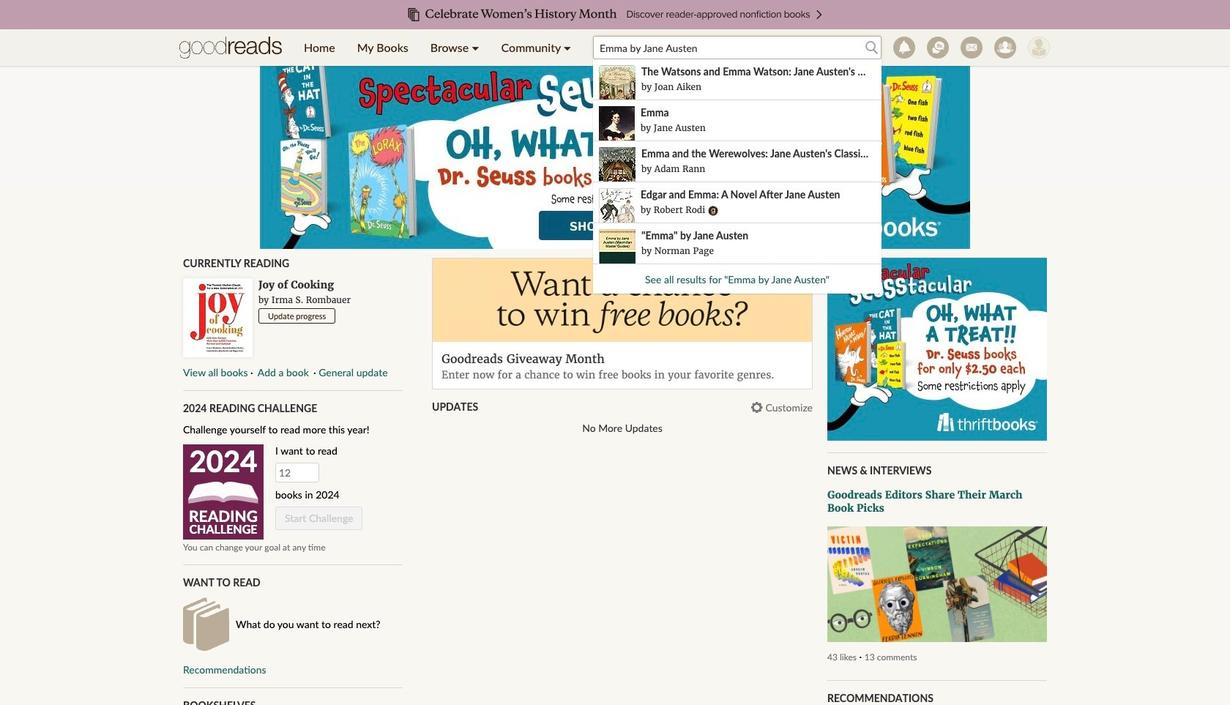 Task type: vqa. For each thing, say whether or not it's contained in the screenshot.
and within the The Dark Knight returns in a blaze of fury, taking on a whole new generation of criminals and matching their level of violence. He is soon joined by this generation's Robin—a girl named Carrie Kelley, who proves to be just as invaluable as her predecessors.
no



Task type: describe. For each thing, give the bounding box(es) containing it.
friend requests image
[[995, 37, 1017, 59]]

my group discussions image
[[928, 37, 950, 59]]

inbox image
[[961, 37, 983, 59]]

joy of cooking image
[[183, 278, 253, 357]]

Search books text field
[[593, 36, 882, 59]]

Number of books you want to read in 2024 number field
[[275, 463, 319, 483]]

kendall parks image
[[1029, 37, 1051, 59]]

Search for books to add to your shelves search field
[[593, 36, 882, 294]]

goodreads giveaway month image
[[433, 259, 813, 342]]

1 vertical spatial advertisement element
[[828, 258, 1048, 441]]

notifications image
[[894, 37, 916, 59]]

0 vertical spatial advertisement element
[[260, 66, 971, 249]]



Task type: locate. For each thing, give the bounding box(es) containing it.
celebrate women's history month with new nonfiction image
[[29, 0, 1202, 29]]

menu
[[293, 29, 582, 66]]

goodreads author image
[[709, 206, 719, 216]]

None button
[[256, 366, 311, 379]]

goodreads editors share their march book picks image
[[828, 527, 1048, 642]]

advertisement element
[[260, 66, 971, 249], [828, 258, 1048, 441]]



